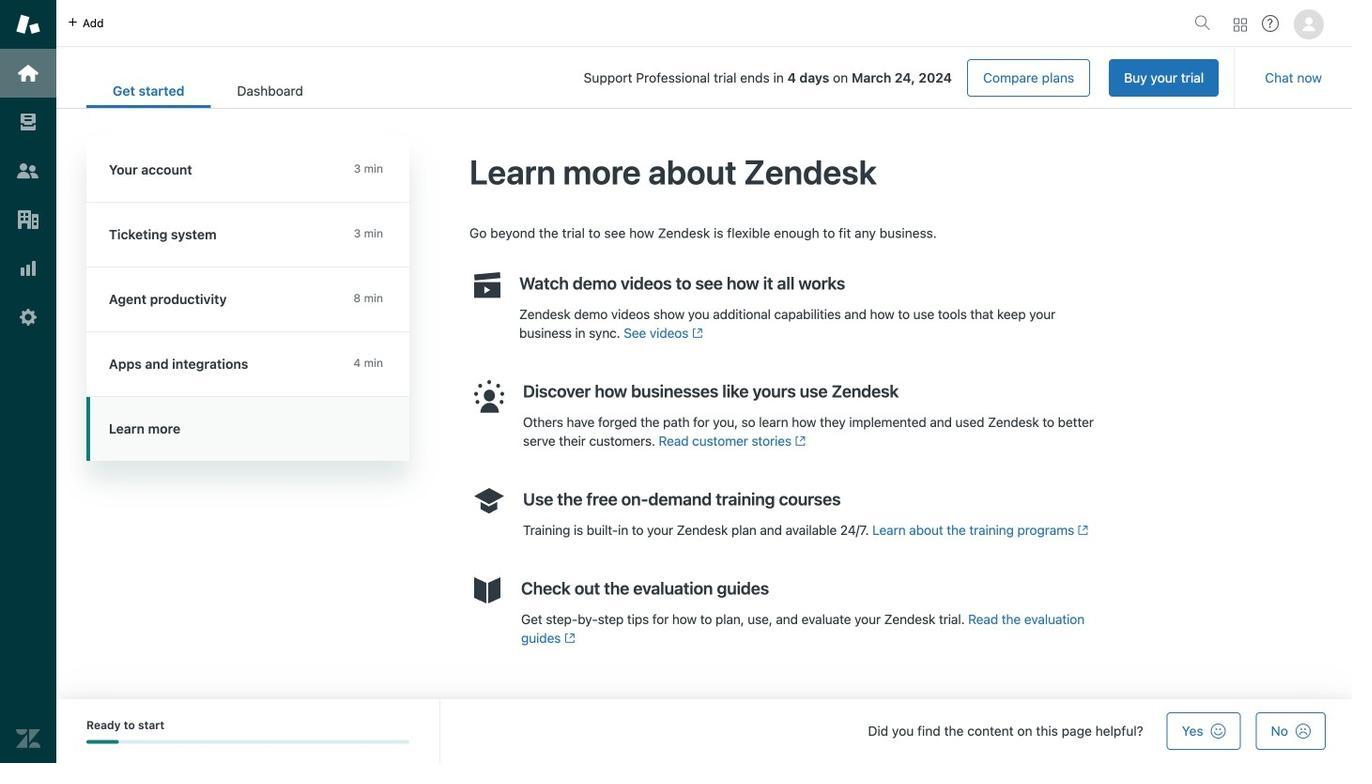 Task type: describe. For each thing, give the bounding box(es) containing it.
2 vertical spatial (opens in a new tab) image
[[561, 633, 575, 644]]

March 24, 2024 text field
[[852, 70, 952, 85]]

1 horizontal spatial (opens in a new tab) image
[[689, 328, 703, 339]]

customers image
[[16, 159, 40, 183]]

reporting image
[[16, 256, 40, 281]]

get help image
[[1262, 15, 1279, 32]]

zendesk image
[[16, 727, 40, 751]]

organizations image
[[16, 208, 40, 232]]

zendesk support image
[[16, 12, 40, 37]]

zendesk products image
[[1234, 18, 1247, 31]]

(opens in a new tab) image
[[792, 436, 806, 447]]

views image
[[16, 110, 40, 134]]



Task type: vqa. For each thing, say whether or not it's contained in the screenshot.
'option'
no



Task type: locate. For each thing, give the bounding box(es) containing it.
1 vertical spatial (opens in a new tab) image
[[1075, 525, 1089, 536]]

0 horizontal spatial (opens in a new tab) image
[[561, 633, 575, 644]]

(opens in a new tab) image
[[689, 328, 703, 339], [1075, 525, 1089, 536], [561, 633, 575, 644]]

tab
[[211, 73, 330, 108]]

get started image
[[16, 61, 40, 85]]

tab list
[[86, 73, 330, 108]]

2 horizontal spatial (opens in a new tab) image
[[1075, 525, 1089, 536]]

0 vertical spatial (opens in a new tab) image
[[689, 328, 703, 339]]

admin image
[[16, 305, 40, 330]]

heading
[[86, 138, 410, 203]]

main element
[[0, 0, 56, 764]]

progress bar
[[86, 741, 410, 744]]



